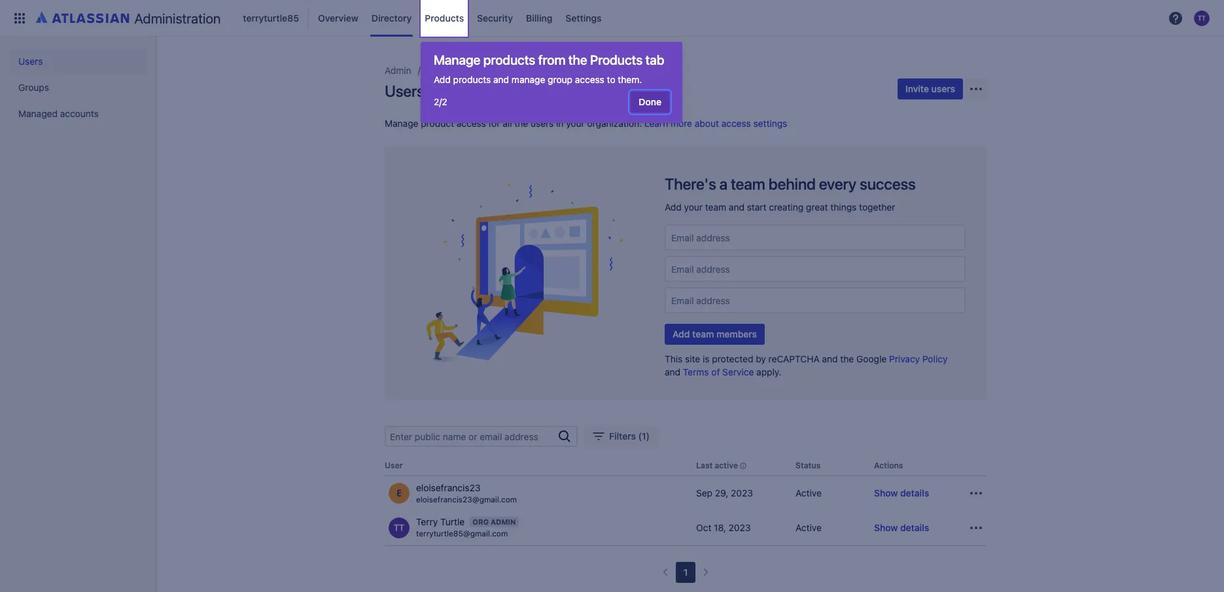 Task type: describe. For each thing, give the bounding box(es) containing it.
billing link
[[522, 8, 557, 28]]

eloisefrancis23@gmail.com
[[416, 495, 517, 504]]

google
[[857, 353, 887, 365]]

active for sep 29, 2023
[[796, 488, 822, 499]]

oct
[[696, 522, 712, 533]]

security link
[[473, 8, 517, 28]]

terryturtle85@gmail.com
[[416, 529, 508, 539]]

things
[[831, 202, 857, 213]]

actions
[[874, 461, 903, 471]]

groups link
[[10, 75, 147, 101]]

privacy
[[889, 353, 920, 365]]

administration banner
[[0, 0, 1224, 37]]

members
[[717, 329, 757, 340]]

details for sep 29, 2023
[[900, 488, 929, 499]]

turtle
[[440, 517, 465, 528]]

directory link
[[368, 8, 416, 28]]

invite
[[906, 83, 929, 94]]

accounts
[[60, 108, 99, 119]]

2/2
[[434, 96, 447, 107]]

in
[[556, 118, 564, 129]]

a
[[720, 175, 728, 193]]

filters
[[609, 431, 636, 442]]

2023 for oct 18, 2023
[[729, 522, 751, 533]]

2023 for sep 29, 2023
[[731, 488, 753, 499]]

product
[[421, 118, 454, 129]]

for
[[489, 118, 500, 129]]

managed
[[18, 108, 58, 119]]

manage for product
[[385, 118, 418, 129]]

is
[[703, 353, 710, 365]]

directory
[[372, 12, 412, 23]]

pagination element
[[655, 562, 717, 583]]

and inside manage products from the products tab add products and manage group access to them.
[[493, 74, 509, 85]]

them.
[[618, 74, 642, 85]]

administration link
[[31, 8, 226, 28]]

last active
[[696, 461, 738, 471]]

managed accounts
[[18, 108, 99, 119]]

add for add team members
[[673, 329, 690, 340]]

eloisefrancis23 eloisefrancis23@gmail.com
[[416, 482, 517, 504]]

status
[[796, 461, 821, 471]]

done button
[[631, 92, 669, 113]]

manage products from the products tab add products and manage group access to them.
[[434, 52, 665, 85]]

start
[[747, 202, 767, 213]]

about
[[695, 118, 719, 129]]

users link
[[10, 48, 147, 75]]

terry
[[416, 517, 438, 528]]

access inside manage products from the products tab add products and manage group access to them.
[[575, 74, 605, 85]]

details for oct 18, 2023
[[900, 522, 929, 533]]

this
[[665, 353, 683, 365]]

overview link
[[314, 8, 362, 28]]

filters (1) button
[[583, 426, 658, 447]]

service
[[723, 366, 754, 378]]

0 horizontal spatial your
[[566, 118, 585, 129]]

invite users button
[[898, 79, 963, 99]]

add team members
[[673, 329, 757, 340]]

sep
[[696, 488, 713, 499]]

manage product access for all the users in your organization. learn more about access settings
[[385, 118, 787, 129]]

protected
[[712, 353, 754, 365]]

of
[[712, 366, 720, 378]]

products link
[[421, 8, 468, 28]]

team inside button
[[692, 329, 714, 340]]

filters (1)
[[609, 431, 650, 442]]

more
[[671, 118, 692, 129]]

info image
[[738, 461, 749, 471]]

manage
[[512, 74, 545, 85]]

show for sep 29, 2023
[[874, 488, 898, 499]]

groups
[[18, 82, 49, 93]]

active for oct 18, 2023
[[796, 522, 822, 533]]

0 horizontal spatial terryturtle85 link
[[239, 8, 303, 28]]

2 horizontal spatial access
[[722, 118, 751, 129]]

the inside this site is protected by recaptcha and the google privacy policy and terms of service apply.
[[841, 353, 854, 365]]

1 horizontal spatial users
[[385, 82, 425, 100]]

last
[[696, 461, 713, 471]]

apply.
[[757, 366, 782, 378]]

1 horizontal spatial terryturtle85 link
[[427, 63, 481, 79]]

1 email address email field from the top
[[670, 231, 961, 244]]

and left start
[[729, 202, 745, 213]]

(1)
[[638, 431, 650, 442]]

1 vertical spatial products
[[453, 74, 491, 85]]

admin
[[491, 518, 516, 526]]

1 button
[[676, 562, 696, 583]]

3 email address email field from the top
[[670, 294, 961, 307]]

eloisefrancis23
[[416, 482, 481, 494]]

0 horizontal spatial access
[[457, 118, 486, 129]]

oct 18, 2023
[[696, 522, 751, 533]]

active
[[715, 461, 738, 471]]

show for oct 18, 2023
[[874, 522, 898, 533]]

managed accounts link
[[10, 101, 147, 127]]

overview
[[318, 12, 359, 23]]

every
[[819, 175, 857, 193]]

search image
[[557, 429, 573, 444]]



Task type: vqa. For each thing, say whether or not it's contained in the screenshot.
MANAGE CHANGES TO PRODUCTS WITH SANDBOXES
no



Task type: locate. For each thing, give the bounding box(es) containing it.
1 vertical spatial terryturtle85 link
[[427, 63, 481, 79]]

0 horizontal spatial manage
[[385, 118, 418, 129]]

settings link
[[562, 8, 606, 28]]

manage for products
[[434, 52, 481, 67]]

admin link
[[385, 63, 411, 79]]

1 vertical spatial your
[[684, 202, 703, 213]]

0 horizontal spatial the
[[515, 118, 528, 129]]

show details
[[874, 488, 929, 499], [874, 522, 929, 533]]

show details link
[[874, 487, 929, 500], [874, 521, 929, 534]]

1 horizontal spatial users
[[932, 83, 955, 94]]

settings
[[754, 118, 787, 129]]

access left for
[[457, 118, 486, 129]]

add down there's
[[665, 202, 682, 213]]

0 vertical spatial team
[[731, 175, 766, 193]]

1 vertical spatial terryturtle85
[[427, 65, 481, 76]]

0 vertical spatial users
[[18, 56, 43, 67]]

user
[[385, 461, 403, 471]]

0 vertical spatial email address email field
[[670, 231, 961, 244]]

0 horizontal spatial products
[[425, 12, 464, 23]]

to
[[607, 74, 616, 85]]

0 vertical spatial show details
[[874, 488, 929, 499]]

administration
[[134, 10, 221, 26]]

add up the this
[[673, 329, 690, 340]]

active
[[796, 488, 822, 499], [796, 522, 822, 533]]

2 active from the top
[[796, 522, 822, 533]]

products
[[425, 12, 464, 23], [590, 52, 643, 67]]

1 show from the top
[[874, 488, 898, 499]]

add up 2/2 in the left of the page
[[434, 74, 451, 85]]

add inside button
[[673, 329, 690, 340]]

users left 'in'
[[531, 118, 554, 129]]

0 horizontal spatial users
[[531, 118, 554, 129]]

your down there's
[[684, 202, 703, 213]]

atlassian image
[[36, 9, 129, 25], [36, 9, 129, 25]]

team for behind
[[731, 175, 766, 193]]

recaptcha
[[769, 353, 820, 365]]

and left manage
[[493, 74, 509, 85]]

0 vertical spatial add
[[434, 74, 451, 85]]

there's
[[665, 175, 716, 193]]

your
[[566, 118, 585, 129], [684, 202, 703, 213]]

the left google
[[841, 353, 854, 365]]

security
[[477, 12, 513, 23]]

the
[[569, 52, 587, 67], [515, 118, 528, 129], [841, 353, 854, 365]]

group
[[548, 74, 573, 85]]

0 vertical spatial show
[[874, 488, 898, 499]]

add your team and start creating great things together
[[665, 202, 895, 213]]

the right the all
[[515, 118, 528, 129]]

1 horizontal spatial terryturtle85
[[427, 65, 481, 76]]

1 horizontal spatial access
[[575, 74, 605, 85]]

manage inside manage products from the products tab add products and manage group access to them.
[[434, 52, 481, 67]]

the inside manage products from the products tab add products and manage group access to them.
[[569, 52, 587, 67]]

2 details from the top
[[900, 522, 929, 533]]

0 vertical spatial products
[[425, 12, 464, 23]]

your right 'in'
[[566, 118, 585, 129]]

2 vertical spatial add
[[673, 329, 690, 340]]

team right the a
[[731, 175, 766, 193]]

terry turtle
[[416, 517, 465, 528]]

users up groups
[[18, 56, 43, 67]]

access right about on the top of page
[[722, 118, 751, 129]]

and
[[493, 74, 509, 85], [729, 202, 745, 213], [822, 353, 838, 365], [665, 366, 681, 378]]

1 active from the top
[[796, 488, 822, 499]]

1
[[684, 566, 688, 578]]

team for and
[[705, 202, 727, 213]]

terryturtle85 inside global navigation element
[[243, 12, 299, 23]]

products inside global navigation element
[[425, 12, 464, 23]]

2023 right the 29,
[[731, 488, 753, 499]]

billing
[[526, 12, 553, 23]]

2023 right "18,"
[[729, 522, 751, 533]]

success
[[860, 175, 916, 193]]

1 vertical spatial products
[[590, 52, 643, 67]]

1 show details from the top
[[874, 488, 929, 499]]

add inside manage products from the products tab add products and manage group access to them.
[[434, 74, 451, 85]]

show details link for oct 18, 2023
[[874, 521, 929, 534]]

1 vertical spatial show details link
[[874, 521, 929, 534]]

2 show details link from the top
[[874, 521, 929, 534]]

18,
[[714, 522, 726, 533]]

users down admin link
[[385, 82, 425, 100]]

1 horizontal spatial your
[[684, 202, 703, 213]]

products up manage
[[483, 52, 535, 67]]

sep 29, 2023
[[696, 488, 753, 499]]

1 vertical spatial show
[[874, 522, 898, 533]]

0 vertical spatial the
[[569, 52, 587, 67]]

1 vertical spatial show details
[[874, 522, 929, 533]]

learn
[[645, 118, 668, 129]]

0 vertical spatial manage
[[434, 52, 481, 67]]

products
[[483, 52, 535, 67], [453, 74, 491, 85]]

0 horizontal spatial users
[[18, 56, 43, 67]]

29,
[[715, 488, 729, 499]]

0 horizontal spatial terryturtle85
[[243, 12, 299, 23]]

creating
[[769, 202, 804, 213]]

org
[[473, 518, 489, 526]]

add
[[434, 74, 451, 85], [665, 202, 682, 213], [673, 329, 690, 340]]

terms of service link
[[683, 366, 754, 378]]

1 vertical spatial add
[[665, 202, 682, 213]]

1 vertical spatial users
[[531, 118, 554, 129]]

2 vertical spatial the
[[841, 353, 854, 365]]

show details for oct 18, 2023
[[874, 522, 929, 533]]

0 vertical spatial show details link
[[874, 487, 929, 500]]

0 vertical spatial terryturtle85 link
[[239, 8, 303, 28]]

details
[[900, 488, 929, 499], [900, 522, 929, 533]]

add for add your team and start creating great things together
[[665, 202, 682, 213]]

all
[[503, 118, 512, 129]]

from
[[538, 52, 566, 67]]

team down the a
[[705, 202, 727, 213]]

admin
[[385, 65, 411, 76]]

products up "to"
[[590, 52, 643, 67]]

2 show details from the top
[[874, 522, 929, 533]]

behind
[[769, 175, 816, 193]]

0 vertical spatial terryturtle85
[[243, 12, 299, 23]]

org admin
[[473, 518, 516, 526]]

Enter public name or email address text field
[[386, 427, 557, 446]]

products inside manage products from the products tab add products and manage group access to them.
[[590, 52, 643, 67]]

1 horizontal spatial products
[[590, 52, 643, 67]]

settings
[[566, 12, 602, 23]]

add team members button
[[665, 324, 765, 345]]

Email address email field
[[670, 231, 961, 244], [670, 263, 961, 275], [670, 294, 961, 307]]

0 vertical spatial details
[[900, 488, 929, 499]]

policy
[[923, 353, 948, 365]]

1 vertical spatial the
[[515, 118, 528, 129]]

show details link for sep 29, 2023
[[874, 487, 929, 500]]

1 vertical spatial users
[[385, 82, 425, 100]]

by
[[756, 353, 766, 365]]

users right invite at the right
[[932, 83, 955, 94]]

privacy policy link
[[889, 353, 948, 365]]

0 vertical spatial your
[[566, 118, 585, 129]]

site
[[685, 353, 700, 365]]

tab
[[646, 52, 665, 67]]

learn more about access settings link
[[645, 118, 787, 129]]

global navigation element
[[8, 0, 1164, 36]]

1 vertical spatial email address email field
[[670, 263, 961, 275]]

manage left the product
[[385, 118, 418, 129]]

this site is protected by recaptcha and the google privacy policy and terms of service apply.
[[665, 353, 948, 378]]

1 vertical spatial manage
[[385, 118, 418, 129]]

products up for
[[453, 74, 491, 85]]

2 show from the top
[[874, 522, 898, 533]]

1 horizontal spatial the
[[569, 52, 587, 67]]

2 vertical spatial team
[[692, 329, 714, 340]]

manage down products link
[[434, 52, 481, 67]]

1 vertical spatial 2023
[[729, 522, 751, 533]]

0 vertical spatial users
[[932, 83, 955, 94]]

1 vertical spatial active
[[796, 522, 822, 533]]

2 email address email field from the top
[[670, 263, 961, 275]]

0 vertical spatial products
[[483, 52, 535, 67]]

and right recaptcha
[[822, 353, 838, 365]]

0 vertical spatial active
[[796, 488, 822, 499]]

0 vertical spatial 2023
[[731, 488, 753, 499]]

2 vertical spatial email address email field
[[670, 294, 961, 307]]

organization.
[[587, 118, 642, 129]]

products left security
[[425, 12, 464, 23]]

users
[[18, 56, 43, 67], [385, 82, 425, 100]]

terryturtle85
[[243, 12, 299, 23], [427, 65, 481, 76]]

2 horizontal spatial the
[[841, 353, 854, 365]]

great
[[806, 202, 828, 213]]

1 horizontal spatial manage
[[434, 52, 481, 67]]

together
[[859, 202, 895, 213]]

users inside button
[[932, 83, 955, 94]]

terryturtle85 link
[[239, 8, 303, 28], [427, 63, 481, 79]]

1 vertical spatial team
[[705, 202, 727, 213]]

invite users
[[906, 83, 955, 94]]

1 show details link from the top
[[874, 487, 929, 500]]

access left "to"
[[575, 74, 605, 85]]

1 details from the top
[[900, 488, 929, 499]]

1 vertical spatial details
[[900, 522, 929, 533]]

users
[[932, 83, 955, 94], [531, 118, 554, 129]]

team up is
[[692, 329, 714, 340]]

and down the this
[[665, 366, 681, 378]]

show details for sep 29, 2023
[[874, 488, 929, 499]]

terms
[[683, 366, 709, 378]]

the right from
[[569, 52, 587, 67]]



